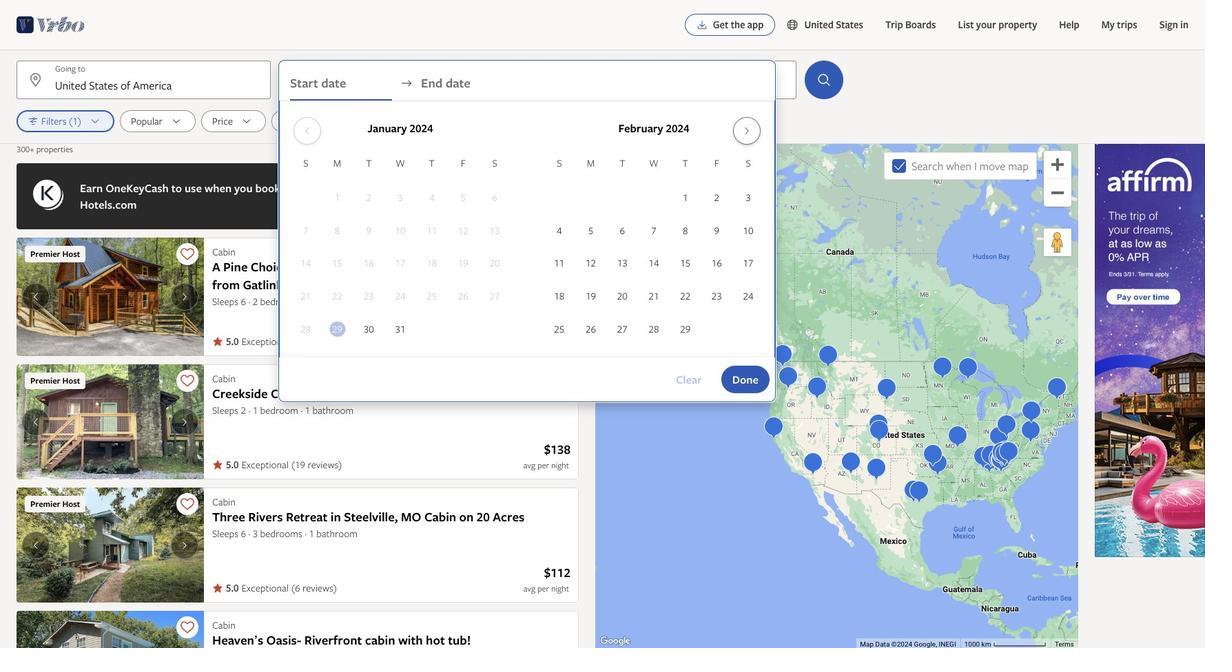 Task type: locate. For each thing, give the bounding box(es) containing it.
creekside
[[212, 385, 268, 403]]

1
[[335, 191, 340, 204], [683, 191, 689, 204], [253, 404, 258, 417], [305, 404, 310, 417], [309, 527, 314, 541]]

2 right 1 button
[[715, 191, 720, 204]]

0 horizontal spatial united
[[55, 78, 86, 93]]

1 horizontal spatial on
[[460, 509, 474, 526]]

w down february 2024
[[650, 157, 659, 170]]

7 up a at the top of the page
[[304, 224, 309, 237]]

1 28 from the left
[[301, 323, 311, 336]]

1 s from the left
[[304, 157, 309, 170]]

13 inside january 2024 element
[[490, 224, 500, 237]]

trips
[[1118, 18, 1138, 31]]

2 bedrooms from the top
[[260, 527, 302, 541]]

16 inside button
[[712, 257, 723, 270]]

premier up show previous image for creekside couple's retreat at cool waters
[[30, 375, 60, 387]]

steelville,
[[344, 509, 398, 526]]

end date button
[[421, 66, 524, 101]]

3 exceptional from the top
[[242, 582, 289, 595]]

f up '2' button
[[715, 157, 720, 170]]

20 right 19 button
[[618, 290, 628, 303]]

0 vertical spatial exceptional
[[242, 335, 289, 348]]

16 inside january 2024 element
[[364, 257, 374, 270]]

on left acres
[[460, 509, 474, 526]]

reviews) for ·
[[303, 582, 337, 595]]

bathroom down couple's
[[313, 404, 354, 417]]

popular button
[[120, 110, 196, 132]]

5.0 up creekside
[[226, 335, 239, 348]]

xsmall image up three at the bottom left of page
[[212, 460, 223, 471]]

1 exterior image from the top
[[17, 365, 204, 480]]

0 vertical spatial retreat
[[321, 385, 363, 403]]

1 horizontal spatial 28
[[649, 323, 660, 336]]

sleeps inside cabin creekside couple's retreat at cool waters sleeps 2 · 1 bedroom · 1 bathroom
[[212, 404, 239, 417]]

17 button
[[733, 248, 765, 279]]

united for united states of america
[[55, 78, 86, 93]]

17 inside january 2024 element
[[396, 257, 406, 270]]

3 left expedia, on the left of page
[[398, 191, 403, 204]]

7
[[304, 224, 309, 237], [652, 224, 657, 237]]

2 exterior image from the top
[[17, 488, 204, 603]]

0 horizontal spatial 7
[[304, 224, 309, 237]]

1 horizontal spatial date
[[446, 74, 471, 92]]

states inside 'button'
[[836, 18, 864, 31]]

1 vertical spatial and
[[305, 276, 326, 294]]

1 14 from the left
[[301, 257, 311, 270]]

move
[[980, 159, 1006, 174]]

0 vertical spatial premier
[[30, 248, 60, 260]]

1 horizontal spatial in
[[1181, 18, 1189, 31]]

2 17 from the left
[[744, 257, 754, 270]]

3 host from the top
[[62, 498, 80, 510]]

1 xsmall image from the top
[[212, 336, 223, 347]]

when inside earn onekeycash to use when you book your next getaway on vrbo, expedia, and hotels.com
[[205, 181, 232, 196]]

premier up show previous image for three rivers retreat in steelville, mo cabin on 20 acres
[[30, 498, 60, 510]]

1 right next at the top of the page
[[335, 191, 340, 204]]

to
[[171, 181, 182, 196]]

1 horizontal spatial united
[[805, 18, 834, 31]]

24 right 23 button
[[744, 290, 754, 303]]

26 down luxury
[[459, 290, 469, 303]]

cabin inside cabin creekside couple's retreat at cool waters sleeps 2 · 1 bedroom · 1 bathroom
[[212, 372, 236, 385]]

0 vertical spatial when
[[947, 159, 972, 174]]

night inside $138 avg per night
[[552, 460, 569, 472]]

get the app link
[[685, 14, 776, 36]]

20 inside cabin three rivers retreat in steelville, mo cabin on 20 acres sleeps 6 · 3 bedrooms · 1 bathroom
[[477, 509, 490, 526]]

your left next at the top of the page
[[283, 181, 306, 196]]

13 left 4 button on the top left of the page
[[490, 224, 500, 237]]

0 horizontal spatial f
[[461, 157, 466, 170]]

3 premier host from the top
[[30, 498, 80, 510]]

17 up forge!
[[396, 257, 406, 270]]

$197
[[544, 318, 571, 335]]

bedrooms inside cabin three rivers retreat in steelville, mo cabin on 20 acres sleeps 6 · 3 bedrooms · 1 bathroom
[[260, 527, 302, 541]]

2 premier from the top
[[30, 375, 60, 387]]

m inside 'february 2024' element
[[588, 157, 595, 170]]

states left trip
[[836, 18, 864, 31]]

1 w from the left
[[396, 157, 405, 170]]

1 horizontal spatial 11
[[555, 257, 565, 270]]

bedrooms inside 'cabin a pine choice is a newly built 2 bedroom luxury cabin minutes from gatlinburg and pigeon forge! sleeps 6 · 2 bedrooms · 1+ bathroom'
[[260, 295, 302, 308]]

$138 avg per night
[[524, 441, 571, 472]]

0 vertical spatial and
[[467, 181, 485, 196]]

per inside $112 avg per night
[[538, 583, 550, 595]]

2 date from the left
[[446, 74, 471, 92]]

1 vertical spatial 27
[[618, 323, 628, 336]]

0 horizontal spatial 23
[[364, 290, 374, 303]]

vrbo,
[[393, 181, 420, 196]]

exterior image for creekside couple's retreat at cool waters
[[17, 365, 204, 480]]

2024 right february
[[667, 121, 690, 136]]

xsmall image left 5.0 exceptional (6 reviews)
[[212, 583, 223, 594]]

1 vertical spatial avg
[[524, 583, 536, 595]]

1 horizontal spatial w
[[650, 157, 659, 170]]

3 premier from the top
[[30, 498, 60, 510]]

25 inside january 2024 element
[[427, 290, 437, 303]]

avg inside $138 avg per night
[[524, 460, 536, 472]]

0 vertical spatial 18
[[427, 257, 437, 270]]

f for february 2024
[[715, 157, 720, 170]]

0 vertical spatial premier host
[[30, 248, 80, 260]]

6 inside button
[[620, 224, 626, 237]]

1 horizontal spatial 15
[[681, 257, 691, 270]]

2 premier host from the top
[[30, 375, 80, 387]]

2 horizontal spatial 3
[[746, 191, 752, 204]]

1 horizontal spatial f
[[715, 157, 720, 170]]

11 up bedroom
[[427, 224, 437, 237]]

20 right luxury
[[490, 257, 500, 270]]

united up the (1)
[[55, 78, 86, 93]]

26 inside button
[[586, 323, 597, 336]]

reviews) for pigeon
[[303, 335, 337, 348]]

5 right 4 button on the top left of the page
[[589, 224, 594, 237]]

3 right '2' button
[[746, 191, 752, 204]]

2 29 from the left
[[681, 323, 691, 336]]

23
[[364, 290, 374, 303], [712, 290, 723, 303]]

help
[[1060, 18, 1080, 31]]

w
[[396, 157, 405, 170], [650, 157, 659, 170]]

exceptional for and
[[242, 335, 289, 348]]

10
[[396, 224, 406, 237], [744, 224, 754, 237]]

15 up pigeon
[[333, 257, 343, 270]]

23 inside january 2024 element
[[364, 290, 374, 303]]

21 right 20 button
[[649, 290, 660, 303]]

xsmall image
[[212, 336, 223, 347], [212, 460, 223, 471], [212, 583, 223, 594]]

next
[[309, 181, 330, 196]]

0 vertical spatial 26
[[459, 290, 469, 303]]

sleeps down creekside
[[212, 404, 239, 417]]

1 vertical spatial 18
[[555, 290, 565, 303]]

cabin up from
[[212, 245, 236, 259]]

exceptional left (19
[[242, 458, 289, 472]]

0 horizontal spatial 13
[[490, 224, 500, 237]]

28 right (8
[[301, 323, 311, 336]]

1 f from the left
[[461, 157, 466, 170]]

14 right 13 button
[[649, 257, 660, 270]]

1 horizontal spatial 9
[[715, 224, 720, 237]]

9 inside button
[[715, 224, 720, 237]]

in
[[1181, 18, 1189, 31], [331, 509, 341, 526]]

of
[[121, 78, 130, 93]]

2 14 from the left
[[649, 257, 660, 270]]

sleeps
[[212, 295, 239, 308], [212, 404, 239, 417], [212, 527, 239, 541]]

8 button
[[670, 215, 702, 247]]

sign
[[1160, 18, 1179, 31]]

1 22 from the left
[[333, 290, 343, 303]]

1 17 from the left
[[396, 257, 406, 270]]

1 24 from the left
[[396, 290, 406, 303]]

6 down three at the bottom left of page
[[241, 527, 246, 541]]

12 button
[[576, 248, 607, 279]]

0 horizontal spatial m
[[334, 157, 342, 170]]

f up expedia, on the left of page
[[461, 157, 466, 170]]

xsmall image for a pine choice is a newly built 2 bedroom luxury cabin minutes from gatlinburg and pigeon forge!
[[212, 336, 223, 347]]

11 inside button
[[555, 257, 565, 270]]

8 up "newly"
[[335, 224, 340, 237]]

cabin down 5.0 exceptional (6 reviews)
[[212, 619, 236, 632]]

america
[[133, 78, 172, 93]]

0 horizontal spatial 9
[[367, 224, 372, 237]]

2024 for january 2024
[[410, 121, 434, 136]]

f inside january 2024 element
[[461, 157, 466, 170]]

retreat inside cabin three rivers retreat in steelville, mo cabin on 20 acres sleeps 6 · 3 bedrooms · 1 bathroom
[[286, 509, 328, 526]]

1 sleeps from the top
[[212, 295, 239, 308]]

1 per from the top
[[538, 460, 550, 472]]

united states
[[805, 18, 864, 31]]

date right end
[[446, 74, 471, 92]]

1 host from the top
[[62, 248, 80, 260]]

and up 1+
[[305, 276, 326, 294]]

0 vertical spatial 5.0
[[226, 335, 239, 348]]

0 horizontal spatial date
[[322, 74, 347, 92]]

1 horizontal spatial 14
[[649, 257, 660, 270]]

0 horizontal spatial 11
[[427, 224, 437, 237]]

download the app button image
[[697, 19, 708, 30]]

15 button
[[670, 248, 702, 279]]

1 horizontal spatial 19
[[586, 290, 597, 303]]

f
[[461, 157, 466, 170], [715, 157, 720, 170]]

united inside united states 'button'
[[805, 18, 834, 31]]

12 inside january 2024 element
[[459, 224, 469, 237]]

1 horizontal spatial and
[[467, 181, 485, 196]]

2 8 from the left
[[683, 224, 689, 237]]

1 horizontal spatial 4
[[557, 224, 563, 237]]

1 horizontal spatial 13
[[618, 257, 628, 270]]

january
[[368, 121, 407, 136]]

22 inside january 2024 element
[[333, 290, 343, 303]]

1 button
[[670, 182, 702, 214]]

2 23 from the left
[[712, 290, 723, 303]]

1 horizontal spatial 25
[[555, 323, 565, 336]]

0 horizontal spatial 28
[[301, 323, 311, 336]]

1 horizontal spatial 3
[[398, 191, 403, 204]]

w up vrbo,
[[396, 157, 405, 170]]

4 s from the left
[[746, 157, 752, 170]]

list your property link
[[948, 11, 1049, 39]]

2 vertical spatial host
[[62, 498, 80, 510]]

0 horizontal spatial 22
[[333, 290, 343, 303]]

2 w from the left
[[650, 157, 659, 170]]

avg inside $112 avg per night
[[524, 583, 536, 595]]

2 21 from the left
[[649, 290, 660, 303]]

premier host up show previous image for three rivers retreat in steelville, mo cabin on 20 acres
[[30, 498, 80, 510]]

clear
[[676, 372, 703, 387]]

6 inside 'cabin a pine choice is a newly built 2 bedroom luxury cabin minutes from gatlinburg and pigeon forge! sleeps 6 · 2 bedrooms · 1+ bathroom'
[[241, 295, 246, 308]]

2 night from the top
[[552, 583, 569, 595]]

rooms
[[283, 114, 311, 128]]

1 premier host from the top
[[30, 248, 80, 260]]

2 f from the left
[[715, 157, 720, 170]]

19 right "18" button
[[586, 290, 597, 303]]

1 premier from the top
[[30, 248, 60, 260]]

1 vertical spatial xsmall image
[[212, 460, 223, 471]]

when left i
[[947, 159, 972, 174]]

0 horizontal spatial and
[[305, 276, 326, 294]]

1 horizontal spatial 23
[[712, 290, 723, 303]]

2 9 from the left
[[715, 224, 720, 237]]

retreat right rivers
[[286, 509, 328, 526]]

20 left acres
[[477, 509, 490, 526]]

premier host up show previous image for a pine choice is a newly built 2 bedroom luxury cabin minutes from gatlinburg and pigeon forge!
[[30, 248, 80, 260]]

14 left "newly"
[[301, 257, 311, 270]]

4
[[430, 191, 435, 204], [557, 224, 563, 237]]

show previous image for a pine choice is a newly built 2 bedroom luxury cabin minutes from gatlinburg and pigeon forge! image
[[28, 292, 44, 303]]

13 button
[[607, 248, 639, 279]]

1 15 from the left
[[333, 257, 343, 270]]

date for end date
[[446, 74, 471, 92]]

host for creekside
[[62, 375, 80, 387]]

s down next month icon
[[746, 157, 752, 170]]

0 vertical spatial 19
[[459, 257, 469, 270]]

0 horizontal spatial states
[[89, 78, 118, 93]]

t up getaway
[[366, 157, 372, 170]]

application
[[290, 112, 765, 347]]

t up 1 button
[[683, 157, 689, 170]]

price button
[[201, 110, 266, 132]]

2 exceptional from the top
[[242, 458, 289, 472]]

1 29 from the left
[[333, 323, 343, 336]]

0 vertical spatial united
[[805, 18, 834, 31]]

1 horizontal spatial 7
[[652, 224, 657, 237]]

5.0 for three rivers retreat in steelville, mo cabin on 20 acres
[[226, 582, 239, 595]]

exterior image
[[17, 365, 204, 480], [17, 488, 204, 603]]

2 10 from the left
[[744, 224, 754, 237]]

united inside united states of america dropdown button
[[55, 78, 86, 93]]

start
[[290, 74, 319, 92]]

29
[[333, 323, 343, 336], [681, 323, 691, 336]]

united for united states
[[805, 18, 834, 31]]

1 horizontal spatial 29
[[681, 323, 691, 336]]

sort by recommended
[[399, 114, 492, 128]]

25 down bedroom
[[427, 290, 437, 303]]

m for january 2024
[[334, 157, 342, 170]]

12
[[459, 224, 469, 237], [586, 257, 597, 270]]

2 sleeps from the top
[[212, 404, 239, 417]]

1 horizontal spatial 18
[[555, 290, 565, 303]]

and inside earn onekeycash to use when you book your next getaway on vrbo, expedia, and hotels.com
[[467, 181, 485, 196]]

cabin right mo at the bottom of the page
[[425, 509, 457, 526]]

bathroom inside cabin three rivers retreat in steelville, mo cabin on 20 acres sleeps 6 · 3 bedrooms · 1 bathroom
[[317, 527, 358, 541]]

1 23 from the left
[[364, 290, 374, 303]]

22 right 1+
[[333, 290, 343, 303]]

2 t from the left
[[429, 157, 435, 170]]

2 22 from the left
[[681, 290, 691, 303]]

1 7 from the left
[[304, 224, 309, 237]]

book
[[255, 181, 280, 196]]

m
[[334, 157, 342, 170], [588, 157, 595, 170]]

night for $112
[[552, 583, 569, 595]]

show previous image for creekside couple's retreat at cool waters image
[[28, 417, 44, 428]]

vrbo logo image
[[17, 14, 85, 36]]

0 horizontal spatial 18
[[427, 257, 437, 270]]

2 down creekside
[[241, 404, 246, 417]]

21 inside january 2024 element
[[301, 290, 311, 303]]

30 button
[[354, 314, 385, 345]]

1 vertical spatial bedrooms
[[260, 527, 302, 541]]

m up "5" button
[[588, 157, 595, 170]]

bedrooms down gatlinburg
[[260, 295, 302, 308]]

20
[[490, 257, 500, 270], [618, 290, 628, 303], [477, 509, 490, 526]]

2 vertical spatial 20
[[477, 509, 490, 526]]

6
[[493, 191, 498, 204], [620, 224, 626, 237], [241, 295, 246, 308], [241, 527, 246, 541]]

2
[[367, 191, 372, 204], [715, 191, 720, 204], [380, 259, 387, 276], [253, 295, 258, 308], [241, 404, 246, 417]]

1 bedrooms from the top
[[260, 295, 302, 308]]

27 left "18" button
[[490, 290, 500, 303]]

21 down a at the top of the page
[[301, 290, 311, 303]]

1 vertical spatial in
[[331, 509, 341, 526]]

&
[[313, 114, 320, 128]]

waters
[[409, 385, 449, 403]]

· down creekside
[[249, 404, 250, 417]]

january 2024 element
[[290, 156, 511, 347]]

reviews) right (6
[[303, 582, 337, 595]]

1 horizontal spatial 16
[[712, 257, 723, 270]]

1 vertical spatial 5
[[589, 224, 594, 237]]

23 right 22 button
[[712, 290, 723, 303]]

bathroom
[[322, 295, 363, 308], [313, 404, 354, 417], [317, 527, 358, 541]]

0 horizontal spatial 29
[[333, 323, 343, 336]]

0 vertical spatial exterior image
[[17, 365, 204, 480]]

2 host from the top
[[62, 375, 80, 387]]

xsmall image up creekside
[[212, 336, 223, 347]]

1 night from the top
[[552, 460, 569, 472]]

0 horizontal spatial 27
[[490, 290, 500, 303]]

19 button
[[576, 281, 607, 312]]

18 up $197
[[555, 290, 565, 303]]

united up 'search' icon
[[805, 18, 834, 31]]

16 right the 15 button
[[712, 257, 723, 270]]

2 xsmall image from the top
[[212, 460, 223, 471]]

25 left 26 button
[[555, 323, 565, 336]]

0 vertical spatial on
[[377, 181, 390, 196]]

premier for three
[[30, 498, 60, 510]]

0 horizontal spatial on
[[377, 181, 390, 196]]

1 vertical spatial 25
[[555, 323, 565, 336]]

1 vertical spatial sleeps
[[212, 404, 239, 417]]

the
[[731, 18, 746, 31]]

1 vertical spatial when
[[205, 181, 232, 196]]

3 down rivers
[[253, 527, 258, 541]]

f for january 2024
[[461, 157, 466, 170]]

night down $138
[[552, 460, 569, 472]]

m inside january 2024 element
[[334, 157, 342, 170]]

0 horizontal spatial 19
[[459, 257, 469, 270]]

1 avg from the top
[[524, 460, 536, 472]]

29 button
[[670, 314, 702, 345]]

21 inside button
[[649, 290, 660, 303]]

2 vertical spatial sleeps
[[212, 527, 239, 541]]

exceptional left (6
[[242, 582, 289, 595]]

s up next at the top of the page
[[304, 157, 309, 170]]

night inside $112 avg per night
[[552, 583, 569, 595]]

6 down gatlinburg
[[241, 295, 246, 308]]

premier host for creekside couple's retreat at cool waters
[[30, 375, 80, 387]]

1 up 5.0 exceptional (6 reviews)
[[309, 527, 314, 541]]

bedroom
[[260, 404, 298, 417]]

9
[[367, 224, 372, 237], [715, 224, 720, 237]]

6 right expedia, on the left of page
[[493, 191, 498, 204]]

use
[[185, 181, 202, 196]]

2024 for february 2024
[[667, 121, 690, 136]]

23 down built
[[364, 290, 374, 303]]

(6
[[291, 582, 300, 595]]

19 inside 19 button
[[586, 290, 597, 303]]

1 vertical spatial exterior image
[[17, 488, 204, 603]]

reviews) right (19
[[308, 458, 342, 472]]

15 right 14 button
[[681, 257, 691, 270]]

17 right 16 button
[[744, 257, 754, 270]]

2 5.0 from the top
[[226, 458, 239, 472]]

1 2024 from the left
[[410, 121, 434, 136]]

0 vertical spatial per
[[538, 460, 550, 472]]

0 horizontal spatial 17
[[396, 257, 406, 270]]

1 down creekside
[[253, 404, 258, 417]]

luxury
[[445, 259, 483, 276]]

1 21 from the left
[[301, 290, 311, 303]]

$112 avg per night
[[524, 565, 571, 595]]

24 down bedroom
[[396, 290, 406, 303]]

0 horizontal spatial 5
[[461, 191, 466, 204]]

cabin for cabin creekside couple's retreat at cool waters sleeps 2 · 1 bedroom · 1 bathroom
[[212, 372, 236, 385]]

get
[[713, 18, 729, 31]]

11 left the 12 button
[[555, 257, 565, 270]]

0 vertical spatial host
[[62, 248, 80, 260]]

0 horizontal spatial 24
[[396, 290, 406, 303]]

february
[[619, 121, 664, 136]]

15 inside the 15 button
[[681, 257, 691, 270]]

2 15 from the left
[[681, 257, 691, 270]]

your
[[977, 18, 997, 31], [283, 181, 306, 196]]

2 per from the top
[[538, 583, 550, 595]]

and inside 'cabin a pine choice is a newly built 2 bedroom luxury cabin minutes from gatlinburg and pigeon forge! sleeps 6 · 2 bedrooms · 1+ bathroom'
[[305, 276, 326, 294]]

search
[[912, 159, 944, 174]]

2 vertical spatial reviews)
[[303, 582, 337, 595]]

0 vertical spatial states
[[836, 18, 864, 31]]

4 t from the left
[[683, 157, 689, 170]]

3 5.0 from the top
[[226, 582, 239, 595]]

18
[[427, 257, 437, 270], [555, 290, 565, 303]]

1 5.0 from the top
[[226, 335, 239, 348]]

1 vertical spatial 5.0
[[226, 458, 239, 472]]

is
[[292, 259, 301, 276]]

states inside dropdown button
[[89, 78, 118, 93]]

2 24 from the left
[[744, 290, 754, 303]]

2 vertical spatial bathroom
[[317, 527, 358, 541]]

states
[[836, 18, 864, 31], [89, 78, 118, 93]]

17 inside button
[[744, 257, 754, 270]]

0 vertical spatial in
[[1181, 18, 1189, 31]]

1 horizontal spatial m
[[588, 157, 595, 170]]

1 exceptional from the top
[[242, 335, 289, 348]]

11 inside january 2024 element
[[427, 224, 437, 237]]

0 vertical spatial 27
[[490, 290, 500, 303]]

0 horizontal spatial 3
[[253, 527, 258, 541]]

spaces
[[322, 114, 350, 128]]

bathroom down pigeon
[[322, 295, 363, 308]]

25 inside button
[[555, 323, 565, 336]]

5.0 for creekside couple's retreat at cool waters
[[226, 458, 239, 472]]

1 vertical spatial 19
[[586, 290, 597, 303]]

application containing january 2024
[[290, 112, 765, 347]]

5.0
[[226, 335, 239, 348], [226, 458, 239, 472], [226, 582, 239, 595]]

on inside cabin three rivers retreat in steelville, mo cabin on 20 acres sleeps 6 · 3 bedrooms · 1 bathroom
[[460, 509, 474, 526]]

5.0 exceptional (8 reviews)
[[226, 335, 337, 348]]

retreat
[[321, 385, 363, 403], [286, 509, 328, 526]]

premier host up show previous image for creekside couple's retreat at cool waters
[[30, 375, 80, 387]]

0 vertical spatial 25
[[427, 290, 437, 303]]

2 m from the left
[[588, 157, 595, 170]]

host for three
[[62, 498, 80, 510]]

0 vertical spatial 4
[[430, 191, 435, 204]]

23 inside button
[[712, 290, 723, 303]]

february 2024 element
[[544, 156, 765, 347]]

2 7 from the left
[[652, 224, 657, 237]]

7 right 6 button on the right
[[652, 224, 657, 237]]

5.0 up three at the bottom left of page
[[226, 458, 239, 472]]

1 vertical spatial reviews)
[[308, 458, 342, 472]]

today element
[[330, 322, 346, 337]]

your right list
[[977, 18, 997, 31]]

1 inside cabin three rivers retreat in steelville, mo cabin on 20 acres sleeps 6 · 3 bedrooms · 1 bathroom
[[309, 527, 314, 541]]

2 2024 from the left
[[667, 121, 690, 136]]

26 right 25 button
[[586, 323, 597, 336]]

18 inside january 2024 element
[[427, 257, 437, 270]]

w inside january 2024 element
[[396, 157, 405, 170]]

bathroom inside 'cabin a pine choice is a newly built 2 bedroom luxury cabin minutes from gatlinburg and pigeon forge! sleeps 6 · 2 bedrooms · 1+ bathroom'
[[322, 295, 363, 308]]

2 avg from the top
[[524, 583, 536, 595]]

0 horizontal spatial 15
[[333, 257, 343, 270]]

retreat inside cabin creekside couple's retreat at cool waters sleeps 2 · 1 bedroom · 1 bathroom
[[321, 385, 363, 403]]

1 8 from the left
[[335, 224, 340, 237]]

0 vertical spatial reviews)
[[303, 335, 337, 348]]

retreat for at
[[321, 385, 363, 403]]

2024
[[410, 121, 434, 136], [667, 121, 690, 136]]

w inside 'february 2024' element
[[650, 157, 659, 170]]

in inside cabin three rivers retreat in steelville, mo cabin on 20 acres sleeps 6 · 3 bedrooms · 1 bathroom
[[331, 509, 341, 526]]

28
[[301, 323, 311, 336], [649, 323, 660, 336]]

reviews)
[[303, 335, 337, 348], [308, 458, 342, 472], [303, 582, 337, 595]]

2 28 from the left
[[649, 323, 660, 336]]

29 left 30
[[333, 323, 343, 336]]

rivers
[[248, 509, 283, 526]]

3 s from the left
[[557, 157, 562, 170]]

6 inside january 2024 element
[[493, 191, 498, 204]]

1 9 from the left
[[367, 224, 372, 237]]

1 date from the left
[[322, 74, 347, 92]]

per inside $138 avg per night
[[538, 460, 550, 472]]

avg
[[524, 460, 536, 472], [524, 583, 536, 595]]

6 button
[[607, 215, 639, 247]]

cabin down 5.0 exceptional (8 reviews)
[[212, 372, 236, 385]]

exceptional left (8
[[242, 335, 289, 348]]

m up getaway
[[334, 157, 342, 170]]

1 horizontal spatial 5
[[589, 224, 594, 237]]

per
[[538, 460, 550, 472], [538, 583, 550, 595]]

filters
[[41, 114, 67, 128]]

3 xsmall image from the top
[[212, 583, 223, 594]]

when right 'use'
[[205, 181, 232, 196]]

on left vrbo,
[[377, 181, 390, 196]]

1 vertical spatial 4
[[557, 224, 563, 237]]

0 vertical spatial avg
[[524, 460, 536, 472]]

1 16 from the left
[[364, 257, 374, 270]]

0 vertical spatial 11
[[427, 224, 437, 237]]

2 vertical spatial 5.0
[[226, 582, 239, 595]]

google image
[[599, 635, 632, 649]]

1 vertical spatial host
[[62, 375, 80, 387]]

bathroom down steelville,
[[317, 527, 358, 541]]

1 m from the left
[[334, 157, 342, 170]]

1 horizontal spatial states
[[836, 18, 864, 31]]

3 sleeps from the top
[[212, 527, 239, 541]]

1 vertical spatial 13
[[618, 257, 628, 270]]

1 vertical spatial 11
[[555, 257, 565, 270]]

24 inside button
[[744, 290, 754, 303]]

1 vertical spatial on
[[460, 509, 474, 526]]

2 16 from the left
[[712, 257, 723, 270]]

1 10 from the left
[[396, 224, 406, 237]]

0 vertical spatial bedrooms
[[260, 295, 302, 308]]



Task type: vqa. For each thing, say whether or not it's contained in the screenshot.


Task type: describe. For each thing, give the bounding box(es) containing it.
welcome to heaven's oasis! image
[[17, 612, 204, 649]]

1 down couple's
[[305, 404, 310, 417]]

earn
[[80, 181, 103, 196]]

(8
[[291, 335, 300, 348]]

3 inside january 2024 element
[[398, 191, 403, 204]]

bathroom inside cabin creekside couple's retreat at cool waters sleeps 2 · 1 bedroom · 1 bathroom
[[313, 404, 354, 417]]

at
[[366, 385, 377, 403]]

your inside earn onekeycash to use when you book your next getaway on vrbo, expedia, and hotels.com
[[283, 181, 306, 196]]

united states of america button
[[17, 61, 271, 99]]

my trips
[[1102, 18, 1138, 31]]

18 inside "18" button
[[555, 290, 565, 303]]

couple's
[[271, 385, 318, 403]]

by
[[419, 114, 429, 128]]

avg for $138
[[524, 460, 536, 472]]

united states of america
[[55, 78, 172, 93]]

7 inside january 2024 element
[[304, 224, 309, 237]]

image of a pine choice is a newly built 2 bedroom luxury cabin minutes from gatlinburg and pigeon forge! image
[[17, 238, 204, 356]]

7 inside 'button'
[[652, 224, 657, 237]]

cabin right luxury
[[486, 259, 518, 276]]

18 button
[[544, 281, 576, 312]]

cabin for cabin a pine choice is a newly built 2 bedroom luxury cabin minutes from gatlinburg and pigeon forge! sleeps 6 · 2 bedrooms · 1+ bathroom
[[212, 245, 236, 259]]

(19
[[291, 458, 305, 472]]

5 inside button
[[589, 224, 594, 237]]

3 t from the left
[[620, 157, 626, 170]]

10 inside january 2024 element
[[396, 224, 406, 237]]

25 button
[[544, 314, 576, 345]]

300+ properties
[[17, 143, 73, 155]]

xsmall image for three rivers retreat in steelville, mo cabin on 20 acres
[[212, 583, 223, 594]]

directional image
[[401, 77, 413, 90]]

next month image
[[740, 125, 756, 137]]

5 button
[[576, 215, 607, 247]]

5.0 for a pine choice is a newly built 2 bedroom luxury cabin minutes from gatlinburg and pigeon forge!
[[226, 335, 239, 348]]

on inside earn onekeycash to use when you book your next getaway on vrbo, expedia, and hotels.com
[[377, 181, 390, 196]]

2 down gatlinburg
[[253, 295, 258, 308]]

trip boards
[[886, 18, 937, 31]]

8 inside button
[[683, 224, 689, 237]]

26 button
[[576, 314, 607, 345]]

8 inside january 2024 element
[[335, 224, 340, 237]]

filters (1) button
[[17, 110, 114, 132]]

states for united states
[[836, 18, 864, 31]]

xsmall image for creekside couple's retreat at cool waters
[[212, 460, 223, 471]]

20 inside button
[[618, 290, 628, 303]]

14 inside january 2024 element
[[301, 257, 311, 270]]

0 horizontal spatial 4
[[430, 191, 435, 204]]

filters (1)
[[41, 114, 81, 128]]

2 up forge!
[[380, 259, 387, 276]]

22 button
[[670, 281, 702, 312]]

3 inside cabin three rivers retreat in steelville, mo cabin on 20 acres sleeps 6 · 3 bedrooms · 1 bathroom
[[253, 527, 258, 541]]

united states button
[[776, 11, 875, 39]]

· left 1+
[[305, 295, 307, 308]]

per for $112
[[538, 583, 550, 595]]

states for united states of america
[[89, 78, 118, 93]]

premier host for a pine choice is a newly built 2 bedroom luxury cabin minutes from gatlinburg and pigeon forge!
[[30, 248, 80, 260]]

start date button
[[290, 66, 393, 101]]

22 inside button
[[681, 290, 691, 303]]

cabin a pine choice is a newly built 2 bedroom luxury cabin minutes from gatlinburg and pigeon forge! sleeps 6 · 2 bedrooms · 1+ bathroom
[[212, 245, 567, 308]]

map region
[[596, 144, 1079, 649]]

29 inside today element
[[333, 323, 343, 336]]

1 horizontal spatial when
[[947, 159, 972, 174]]

small image
[[787, 19, 805, 31]]

3 inside button
[[746, 191, 752, 204]]

1 t from the left
[[366, 157, 372, 170]]

boards
[[906, 18, 937, 31]]

9 inside january 2024 element
[[367, 224, 372, 237]]

exceptional for bedrooms
[[242, 582, 289, 595]]

gatlinburg
[[243, 276, 302, 294]]

previous month image
[[299, 125, 316, 137]]

premier for creekside
[[30, 375, 60, 387]]

earn onekeycash to use when you book your next getaway on vrbo, expedia, and hotels.com
[[80, 181, 485, 212]]

14 inside button
[[649, 257, 660, 270]]

13 inside button
[[618, 257, 628, 270]]

exterior image for three rivers retreat in steelville, mo cabin on 20 acres
[[17, 488, 204, 603]]

31
[[396, 323, 406, 336]]

4 button
[[544, 215, 576, 247]]

· down gatlinburg
[[249, 295, 250, 308]]

sleeps inside cabin three rivers retreat in steelville, mo cabin on 20 acres sleeps 6 · 3 bedrooms · 1 bathroom
[[212, 527, 239, 541]]

2 button
[[702, 182, 733, 214]]

per for $138
[[538, 460, 550, 472]]

in inside sign in dropdown button
[[1181, 18, 1189, 31]]

from
[[212, 276, 240, 294]]

28 button
[[639, 314, 670, 345]]

your inside list your property link
[[977, 18, 997, 31]]

avg for $112
[[524, 583, 536, 595]]

search image
[[816, 72, 833, 88]]

properties
[[36, 143, 73, 155]]

12 inside button
[[586, 257, 597, 270]]

6 inside cabin three rivers retreat in steelville, mo cabin on 20 acres sleeps 6 · 3 bedrooms · 1 bathroom
[[241, 527, 246, 541]]

4 inside button
[[557, 224, 563, 237]]

28 inside button
[[649, 323, 660, 336]]

price
[[212, 114, 233, 128]]

9 button
[[702, 215, 733, 247]]

onekeycash
[[106, 181, 169, 196]]

getaway
[[333, 181, 374, 196]]

31 button
[[385, 314, 417, 345]]

1+
[[309, 295, 319, 308]]

show next image for creekside couple's retreat at cool waters image
[[176, 417, 193, 428]]

28 inside january 2024 element
[[301, 323, 311, 336]]

built
[[351, 259, 377, 276]]

premier host for three rivers retreat in steelville, mo cabin on 20 acres
[[30, 498, 80, 510]]

w for february
[[650, 157, 659, 170]]

$138
[[544, 441, 571, 458]]

list
[[959, 18, 975, 31]]

you
[[234, 181, 253, 196]]

recommended
[[431, 114, 492, 128]]

retreat for in
[[286, 509, 328, 526]]

three
[[212, 509, 245, 526]]

11 button
[[544, 248, 576, 279]]

cabin three rivers retreat in steelville, mo cabin on 20 acres sleeps 6 · 3 bedrooms · 1 bathroom
[[212, 496, 525, 541]]

mo
[[401, 509, 422, 526]]

5.0 exceptional (19 reviews)
[[226, 458, 342, 472]]

23 button
[[702, 281, 733, 312]]

cabin for cabin three rivers retreat in steelville, mo cabin on 20 acres sleeps 6 · 3 bedrooms · 1 bathroom
[[212, 496, 236, 509]]

· down couple's
[[301, 404, 303, 417]]

w for january
[[396, 157, 405, 170]]

26 inside january 2024 element
[[459, 290, 469, 303]]

cabin creekside couple's retreat at cool waters sleeps 2 · 1 bedroom · 1 bathroom
[[212, 372, 449, 417]]

a
[[212, 259, 220, 276]]

end date
[[421, 74, 471, 92]]

19 inside january 2024 element
[[459, 257, 469, 270]]

30
[[364, 323, 374, 336]]

15 inside january 2024 element
[[333, 257, 343, 270]]

show next image for a pine choice is a newly built 2 bedroom luxury cabin minutes from gatlinburg and pigeon forge! image
[[176, 292, 193, 303]]

pine
[[223, 259, 248, 276]]

sign in button
[[1149, 11, 1200, 39]]

show next image for three rivers retreat in steelville, mo cabin on 20 acres image
[[176, 540, 193, 551]]

· down rivers
[[249, 527, 250, 541]]

popular
[[131, 114, 163, 128]]

300+
[[17, 143, 34, 155]]

sleeps inside 'cabin a pine choice is a newly built 2 bedroom luxury cabin minutes from gatlinburg and pigeon forge! sleeps 6 · 2 bedrooms · 1+ bathroom'
[[212, 295, 239, 308]]

27 inside button
[[618, 323, 628, 336]]

i
[[975, 159, 978, 174]]

hotels.com
[[80, 197, 137, 212]]

property
[[999, 18, 1038, 31]]

night for $138
[[552, 460, 569, 472]]

done button
[[722, 366, 770, 394]]

host for a
[[62, 248, 80, 260]]

29 inside button
[[681, 323, 691, 336]]

5 inside january 2024 element
[[461, 191, 466, 204]]

1 inside january 2024 element
[[335, 191, 340, 204]]

2 left vrbo,
[[367, 191, 372, 204]]

clear button
[[665, 366, 714, 394]]

m for february 2024
[[588, 157, 595, 170]]

10 inside button
[[744, 224, 754, 237]]

0 vertical spatial 20
[[490, 257, 500, 270]]

· up 5.0 exceptional (6 reviews)
[[305, 527, 307, 541]]

2 inside button
[[715, 191, 720, 204]]

choice
[[251, 259, 289, 276]]

show previous image for three rivers retreat in steelville, mo cabin on 20 acres image
[[28, 540, 44, 551]]

premier for a
[[30, 248, 60, 260]]

cool
[[380, 385, 406, 403]]

2 inside cabin creekside couple's retreat at cool waters sleeps 2 · 1 bedroom · 1 bathroom
[[241, 404, 246, 417]]

16 button
[[702, 248, 733, 279]]

2 s from the left
[[493, 157, 498, 170]]

january 2024
[[368, 121, 434, 136]]

february 2024
[[619, 121, 690, 136]]

cabin for cabin
[[212, 619, 236, 632]]

7 button
[[639, 215, 670, 247]]

1 inside 1 button
[[683, 191, 689, 204]]

app
[[748, 18, 764, 31]]

date for start date
[[322, 74, 347, 92]]

my
[[1102, 18, 1115, 31]]

21 button
[[639, 281, 670, 312]]

27 inside january 2024 element
[[490, 290, 500, 303]]

14 button
[[639, 248, 670, 279]]

trip boards link
[[875, 11, 948, 39]]

expedia,
[[422, 181, 464, 196]]

24 button
[[733, 281, 765, 312]]



